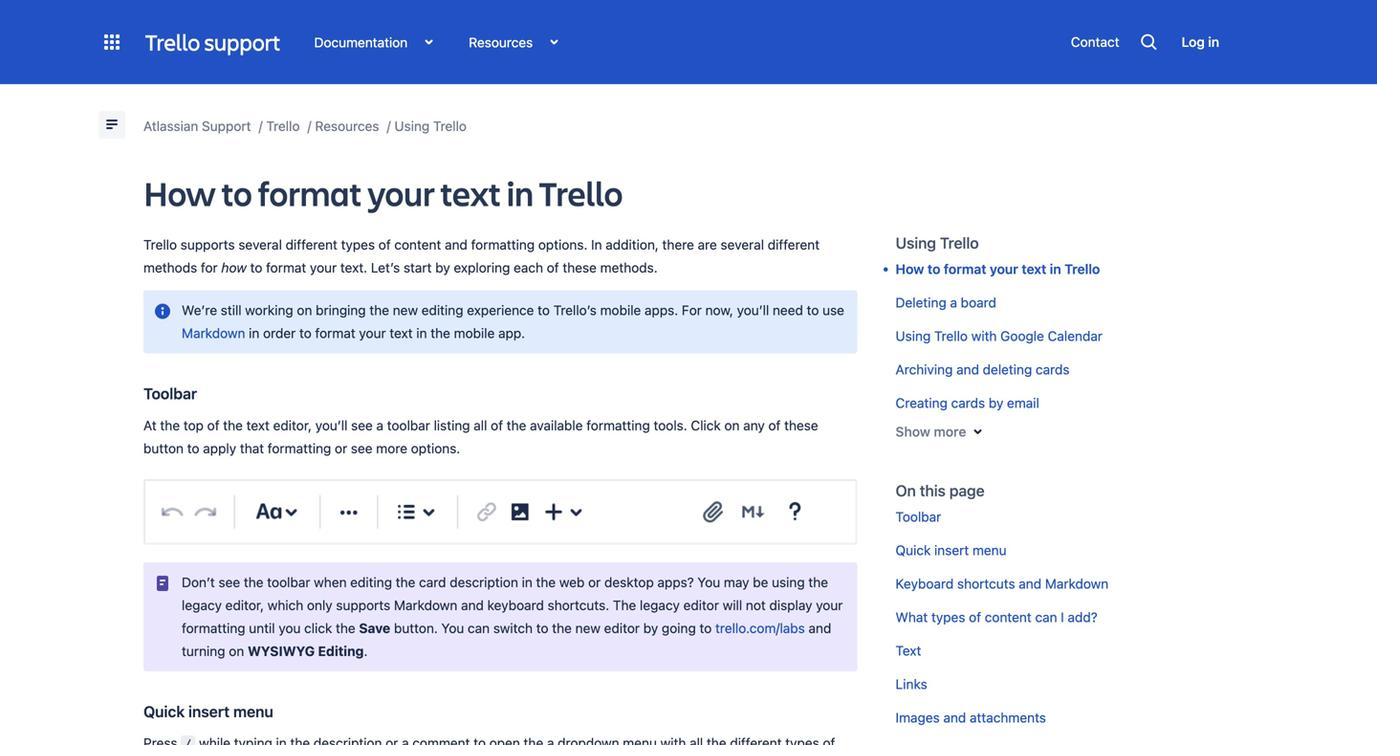 Task type: locate. For each thing, give the bounding box(es) containing it.
text inside we're still working on bringing the new editing experience to trello's mobile apps. for now, you'll need to use markdown in order to format your text in the mobile app.
[[390, 325, 413, 341]]

0 vertical spatial on
[[297, 302, 312, 318]]

1 vertical spatial more
[[376, 440, 408, 456]]

for
[[201, 260, 218, 276]]

/ right resources link
[[387, 118, 391, 134]]

content
[[394, 237, 441, 253], [985, 609, 1032, 625]]

in right log
[[1209, 34, 1220, 50]]

1 horizontal spatial using trello link
[[896, 233, 979, 253]]

these inside at the top of the text editor, you'll see a toolbar listing all of the available formatting tools. click on any of these button to apply that formatting or see more options.
[[785, 417, 819, 433]]

1 vertical spatial on
[[725, 417, 740, 433]]

formatting right that
[[268, 440, 331, 456]]

wysiwyg
[[248, 643, 315, 659]]

atlassian support link
[[144, 115, 251, 138]]

1 vertical spatial supports
[[336, 597, 391, 613]]

quick
[[896, 542, 931, 558], [144, 703, 185, 721]]

0 horizontal spatial cards
[[952, 395, 986, 411]]

menu up shortcuts
[[973, 542, 1007, 558]]

open page tree image
[[100, 113, 123, 136]]

markdown link
[[182, 325, 245, 341]]

0 horizontal spatial menu
[[233, 703, 273, 721]]

and inside don't see the toolbar when editing the card description in the web or desktop apps? you may be using the legacy editor, which only supports markdown and keyboard shortcuts. the legacy editor will not display your formatting until you click the
[[461, 597, 484, 613]]

editing down how to format your text. let's start by exploring each of these methods.
[[422, 302, 464, 318]]

to right how
[[250, 260, 262, 276]]

of right 'top'
[[207, 417, 220, 433]]

and inside and turning on
[[809, 620, 832, 636]]

0 horizontal spatial mobile
[[454, 325, 495, 341]]

/ right trello "link"
[[308, 118, 311, 134]]

working
[[245, 302, 293, 318]]

0 horizontal spatial editor,
[[225, 597, 264, 613]]

supports up save on the left
[[336, 597, 391, 613]]

formatting inside trello supports several different types of content and formatting options. in addition, there are several different methods for
[[471, 237, 535, 253]]

editor, up until
[[225, 597, 264, 613]]

1 horizontal spatial toolbar
[[387, 417, 430, 433]]

can left i
[[1036, 609, 1058, 625]]

or
[[335, 440, 347, 456], [588, 574, 601, 590]]

0 horizontal spatial quick
[[144, 703, 185, 721]]

or inside at the top of the text editor, you'll see a toolbar listing all of the available formatting tools. click on any of these button to apply that formatting or see more options.
[[335, 440, 347, 456]]

1 horizontal spatial by
[[644, 620, 658, 636]]

or right that
[[335, 440, 347, 456]]

0 horizontal spatial /
[[259, 118, 263, 134]]

a left the board
[[950, 295, 958, 310]]

contact link
[[1062, 28, 1129, 56]]

email
[[1007, 395, 1040, 411]]

0 horizontal spatial a
[[376, 417, 384, 433]]

editor, down order
[[273, 417, 312, 433]]

resources right trello "link"
[[315, 118, 379, 134]]

1 horizontal spatial toolbar
[[896, 509, 942, 525]]

the down how to format your text. let's start by exploring each of these methods.
[[431, 325, 450, 341]]

can inside "link"
[[1036, 609, 1058, 625]]

text inside using trello how to format your text in trello
[[1022, 261, 1047, 277]]

0 vertical spatial new
[[393, 302, 418, 318]]

options.
[[538, 237, 588, 253], [411, 440, 460, 456]]

using up deleting
[[896, 234, 937, 252]]

using for using trello how to format your text in trello
[[896, 234, 937, 252]]

0 horizontal spatial markdown
[[182, 325, 245, 341]]

there
[[663, 237, 694, 253]]

0 horizontal spatial types
[[341, 237, 375, 253]]

1 horizontal spatial cards
[[1036, 362, 1070, 377]]

the left card
[[396, 574, 416, 590]]

each
[[514, 260, 543, 276]]

toolbar link
[[896, 508, 942, 527]]

add?
[[1068, 609, 1098, 625]]

0 horizontal spatial new
[[393, 302, 418, 318]]

button
[[144, 440, 184, 456]]

1 vertical spatial editor,
[[225, 597, 264, 613]]

editor inside don't see the toolbar when editing the card description in the web or desktop apps? you may be using the legacy editor, which only supports markdown and keyboard shortcuts. the legacy editor will not display your formatting until you click the
[[684, 597, 719, 613]]

save button. you can switch to the new editor by going to trello.com/labs
[[359, 620, 805, 636]]

using right resources link
[[395, 118, 430, 134]]

use
[[823, 302, 845, 318]]

menu
[[973, 542, 1007, 558], [233, 703, 273, 721]]

resources button
[[455, 28, 570, 56]]

on right turning
[[229, 643, 244, 659]]

editor, inside don't see the toolbar when editing the card description in the web or desktop apps? you may be using the legacy editor, which only supports markdown and keyboard shortcuts. the legacy editor will not display your formatting until you click the
[[225, 597, 264, 613]]

1 vertical spatial quick
[[144, 703, 185, 721]]

1 vertical spatial new
[[576, 620, 601, 636]]

these
[[563, 260, 597, 276], [785, 417, 819, 433]]

markdown
[[182, 325, 245, 341], [1045, 576, 1109, 592], [394, 597, 458, 613]]

mobile left apps.
[[600, 302, 641, 318]]

how up deleting
[[896, 261, 925, 277]]

1 horizontal spatial mobile
[[600, 302, 641, 318]]

until
[[249, 620, 275, 636]]

types up 'text.'
[[341, 237, 375, 253]]

1 vertical spatial menu
[[233, 703, 273, 721]]

1 vertical spatial quick insert menu
[[144, 703, 273, 721]]

0 vertical spatial editor,
[[273, 417, 312, 433]]

exploring
[[454, 260, 510, 276]]

1 horizontal spatial on
[[297, 302, 312, 318]]

legacy
[[182, 597, 222, 613], [640, 597, 680, 613]]

editing right when
[[350, 574, 392, 590]]

your inside we're still working on bringing the new editing experience to trello's mobile apps. for now, you'll need to use markdown in order to format your text in the mobile app.
[[359, 325, 386, 341]]

text down the let's
[[390, 325, 413, 341]]

available
[[530, 417, 583, 433]]

legacy down apps?
[[640, 597, 680, 613]]

of down shortcuts
[[969, 609, 982, 625]]

types right "what"
[[932, 609, 966, 625]]

1 horizontal spatial markdown
[[394, 597, 458, 613]]

2 horizontal spatial on
[[725, 417, 740, 433]]

how down atlassian
[[144, 170, 216, 216]]

0 vertical spatial see
[[351, 417, 373, 433]]

contact
[[1071, 34, 1120, 50]]

wysiwyg editing .
[[248, 643, 368, 659]]

trello link
[[266, 115, 300, 138]]

your down bringing
[[359, 325, 386, 341]]

insert up keyboard
[[935, 542, 969, 558]]

more
[[934, 424, 967, 439], [376, 440, 408, 456]]

atlassian support / trello / resources / using trello
[[144, 118, 467, 134]]

1 vertical spatial these
[[785, 417, 819, 433]]

format down atlassian support / trello / resources / using trello
[[258, 170, 362, 216]]

content up start
[[394, 237, 441, 253]]

on left any
[[725, 417, 740, 433]]

1 vertical spatial by
[[989, 395, 1004, 411]]

/ left trello "link"
[[259, 118, 263, 134]]

1 horizontal spatial menu
[[973, 542, 1007, 558]]

you right the button. on the bottom
[[442, 620, 464, 636]]

1 vertical spatial using
[[896, 234, 937, 252]]

0 horizontal spatial toolbar
[[144, 385, 197, 403]]

toolbar
[[144, 385, 197, 403], [896, 509, 942, 525]]

these right any
[[785, 417, 819, 433]]

new down start
[[393, 302, 418, 318]]

using trello link up how to format your text in trello
[[395, 115, 467, 138]]

keyboard
[[896, 576, 954, 592]]

1 horizontal spatial or
[[588, 574, 601, 590]]

what types of content can i add? link
[[896, 608, 1098, 627]]

calendar
[[1048, 328, 1103, 344]]

0 horizontal spatial using trello link
[[395, 115, 467, 138]]

going
[[662, 620, 696, 636]]

trello.com/labs link
[[716, 620, 805, 636]]

several up how
[[238, 237, 282, 253]]

format down bringing
[[315, 325, 356, 341]]

trello up the methods
[[144, 237, 177, 253]]

log in link
[[1173, 28, 1229, 56]]

1 vertical spatial mobile
[[454, 325, 495, 341]]

0 vertical spatial you'll
[[737, 302, 769, 318]]

markdown down we're
[[182, 325, 245, 341]]

2 horizontal spatial markdown
[[1045, 576, 1109, 592]]

quick down turning
[[144, 703, 185, 721]]

of right the each
[[547, 260, 559, 276]]

a
[[950, 295, 958, 310], [376, 417, 384, 433]]

when
[[314, 574, 347, 590]]

text up trello supports several different types of content and formatting options. in addition, there are several different methods for
[[440, 170, 501, 216]]

don't
[[182, 574, 215, 590]]

all
[[474, 417, 487, 433]]

and down description
[[461, 597, 484, 613]]

trello text editor menu bar image
[[144, 479, 858, 545]]

options. down listing
[[411, 440, 460, 456]]

images and attachments link
[[896, 708, 1047, 728]]

log
[[1182, 34, 1205, 50]]

in down start
[[416, 325, 427, 341]]

editor left will
[[684, 597, 719, 613]]

2 vertical spatial markdown
[[394, 597, 458, 613]]

0 horizontal spatial toolbar
[[267, 574, 310, 590]]

your up the let's
[[368, 170, 435, 216]]

insert down turning
[[188, 703, 230, 721]]

0 vertical spatial markdown
[[182, 325, 245, 341]]

and right shortcuts
[[1019, 576, 1042, 592]]

a left listing
[[376, 417, 384, 433]]

1 horizontal spatial these
[[785, 417, 819, 433]]

are
[[698, 237, 717, 253]]

in left order
[[249, 325, 260, 341]]

trello inside using trello with google calendar link
[[935, 328, 968, 344]]

text up that
[[246, 417, 270, 433]]

editing
[[422, 302, 464, 318], [350, 574, 392, 590]]

format up the board
[[944, 261, 987, 277]]

formatting up turning
[[182, 620, 245, 636]]

markdown inside we're still working on bringing the new editing experience to trello's mobile apps. for now, you'll need to use markdown in order to format your text in the mobile app.
[[182, 325, 245, 341]]

options. left the 'in'
[[538, 237, 588, 253]]

options. inside trello supports several different types of content and formatting options. in addition, there are several different methods for
[[538, 237, 588, 253]]

your up the board
[[990, 261, 1019, 277]]

1 horizontal spatial resources
[[469, 34, 533, 50]]

using for using trello with google calendar
[[896, 328, 931, 344]]

your
[[368, 170, 435, 216], [310, 260, 337, 276], [990, 261, 1019, 277], [359, 325, 386, 341], [816, 597, 843, 613]]

0 vertical spatial editor
[[684, 597, 719, 613]]

0 vertical spatial or
[[335, 440, 347, 456]]

supports inside trello supports several different types of content and formatting options. in addition, there are several different methods for
[[181, 237, 235, 253]]

archiving
[[896, 362, 953, 377]]

1 vertical spatial markdown
[[1045, 576, 1109, 592]]

types inside "link"
[[932, 609, 966, 625]]

see
[[351, 417, 373, 433], [351, 440, 373, 456], [219, 574, 240, 590]]

quick insert menu down turning
[[144, 703, 273, 721]]

supports up for
[[181, 237, 235, 253]]

0 horizontal spatial supports
[[181, 237, 235, 253]]

0 horizontal spatial different
[[286, 237, 338, 253]]

you inside don't see the toolbar when editing the card description in the web or desktop apps? you may be using the legacy editor, which only supports markdown and keyboard shortcuts. the legacy editor will not display your formatting until you click the
[[698, 574, 721, 590]]

2 vertical spatial using
[[896, 328, 931, 344]]

resources link
[[315, 115, 379, 138]]

legacy down don't
[[182, 597, 222, 613]]

trello up calendar
[[1065, 261, 1101, 277]]

the right using
[[809, 574, 829, 590]]

documentation button
[[300, 28, 445, 56]]

0 horizontal spatial you'll
[[315, 417, 348, 433]]

different up 'need'
[[768, 237, 820, 253]]

1 horizontal spatial a
[[950, 295, 958, 310]]

your right display
[[816, 597, 843, 613]]

1 horizontal spatial content
[[985, 609, 1032, 625]]

2 vertical spatial see
[[219, 574, 240, 590]]

archiving and deleting cards link
[[896, 360, 1070, 379]]

toolbar inside at the top of the text editor, you'll see a toolbar listing all of the available formatting tools. click on any of these button to apply that formatting or see more options.
[[387, 417, 430, 433]]

to right 'switch'
[[536, 620, 549, 636]]

0 horizontal spatial several
[[238, 237, 282, 253]]

may
[[724, 574, 750, 590]]

quick insert menu
[[896, 542, 1007, 558], [144, 703, 273, 721]]

content down "keyboard shortcuts and markdown" "link" at the right of the page
[[985, 609, 1032, 625]]

several right are
[[721, 237, 764, 253]]

1 vertical spatial how
[[896, 261, 925, 277]]

0 vertical spatial resources
[[469, 34, 533, 50]]

top
[[183, 417, 204, 433]]

can left 'switch'
[[468, 620, 490, 636]]

on inside at the top of the text editor, you'll see a toolbar listing all of the available formatting tools. click on any of these button to apply that formatting or see more options.
[[725, 417, 740, 433]]

and inside trello supports several different types of content and formatting options. in addition, there are several different methods for
[[445, 237, 468, 253]]

1 vertical spatial toolbar
[[267, 574, 310, 590]]

using trello link
[[395, 115, 467, 138], [896, 233, 979, 253]]

deleting a board link
[[896, 293, 997, 312]]

text up google
[[1022, 261, 1047, 277]]

by left going
[[644, 620, 658, 636]]

format inside using trello how to format your text in trello
[[944, 261, 987, 277]]

new down 'shortcuts.'
[[576, 620, 601, 636]]

board
[[961, 295, 997, 310]]

how inside using trello how to format your text in trello
[[896, 261, 925, 277]]

that
[[240, 440, 264, 456]]

0 vertical spatial types
[[341, 237, 375, 253]]

1 vertical spatial using trello link
[[896, 233, 979, 253]]

using down deleting
[[896, 328, 931, 344]]

resources right documentation dropdown image
[[469, 34, 533, 50]]

0 vertical spatial menu
[[973, 542, 1007, 558]]

app.
[[498, 325, 525, 341]]

format inside we're still working on bringing the new editing experience to trello's mobile apps. for now, you'll need to use markdown in order to format your text in the mobile app.
[[315, 325, 356, 341]]

markdown up "add?"
[[1045, 576, 1109, 592]]

markdown down card
[[394, 597, 458, 613]]

1 vertical spatial resources
[[315, 118, 379, 134]]

content inside trello supports several different types of content and formatting options. in addition, there are several different methods for
[[394, 237, 441, 253]]

mobile
[[600, 302, 641, 318], [454, 325, 495, 341]]

2 legacy from the left
[[640, 597, 680, 613]]

0 vertical spatial content
[[394, 237, 441, 253]]

can
[[1036, 609, 1058, 625], [468, 620, 490, 636]]

0 horizontal spatial by
[[436, 260, 450, 276]]

this
[[920, 482, 946, 500]]

1 horizontal spatial /
[[308, 118, 311, 134]]

in
[[1209, 34, 1220, 50], [507, 170, 534, 216], [1050, 261, 1062, 277], [249, 325, 260, 341], [416, 325, 427, 341], [522, 574, 533, 590]]

0 horizontal spatial how
[[144, 170, 216, 216]]

1 vertical spatial toolbar
[[896, 509, 942, 525]]

editor, inside at the top of the text editor, you'll see a toolbar listing all of the available formatting tools. click on any of these button to apply that formatting or see more options.
[[273, 417, 312, 433]]

still
[[221, 302, 242, 318]]

you left may
[[698, 574, 721, 590]]

0 horizontal spatial editing
[[350, 574, 392, 590]]

using inside using trello how to format your text in trello
[[896, 234, 937, 252]]

on inside and turning on
[[229, 643, 244, 659]]

toolbar inside on this page toolbar
[[896, 509, 942, 525]]

0 vertical spatial supports
[[181, 237, 235, 253]]

editing inside don't see the toolbar when editing the card description in the web or desktop apps? you may be using the legacy editor, which only supports markdown and keyboard shortcuts. the legacy editor will not display your formatting until you click the
[[350, 574, 392, 590]]

1 horizontal spatial insert
[[935, 542, 969, 558]]

mobile down experience
[[454, 325, 495, 341]]

and down display
[[809, 620, 832, 636]]

editor down the
[[604, 620, 640, 636]]

addition,
[[606, 237, 659, 253]]

1 horizontal spatial different
[[768, 237, 820, 253]]

1 vertical spatial insert
[[188, 703, 230, 721]]

format
[[258, 170, 362, 216], [266, 260, 306, 276], [944, 261, 987, 277], [315, 325, 356, 341]]

1 horizontal spatial can
[[1036, 609, 1058, 625]]

1 horizontal spatial several
[[721, 237, 764, 253]]

deleting
[[983, 362, 1033, 377]]

1 horizontal spatial editor,
[[273, 417, 312, 433]]

0 vertical spatial by
[[436, 260, 450, 276]]

trello up how to format your text in trello
[[433, 118, 467, 134]]

1 horizontal spatial options.
[[538, 237, 588, 253]]

0 horizontal spatial content
[[394, 237, 441, 253]]

keyboard shortcuts and markdown link
[[896, 575, 1109, 594]]

using trello link up deleting a board at the top right of the page
[[896, 233, 979, 253]]

the down 'shortcuts.'
[[552, 620, 572, 636]]

archiving and deleting cards
[[896, 362, 1070, 377]]

or inside don't see the toolbar when editing the card description in the web or desktop apps? you may be using the legacy editor, which only supports markdown and keyboard shortcuts. the legacy editor will not display your formatting until you click the
[[588, 574, 601, 590]]

to right going
[[700, 620, 712, 636]]

on this page toolbar
[[896, 482, 985, 525]]

how
[[144, 170, 216, 216], [896, 261, 925, 277]]

toolbar up which
[[267, 574, 310, 590]]

1 horizontal spatial you'll
[[737, 302, 769, 318]]

resources inside button
[[469, 34, 533, 50]]

0 vertical spatial these
[[563, 260, 597, 276]]

1 vertical spatial a
[[376, 417, 384, 433]]

1 horizontal spatial legacy
[[640, 597, 680, 613]]

0 horizontal spatial or
[[335, 440, 347, 456]]

menu down wysiwyg
[[233, 703, 273, 721]]

0 vertical spatial toolbar
[[387, 417, 430, 433]]

text inside at the top of the text editor, you'll see a toolbar listing all of the available formatting tools. click on any of these button to apply that formatting or see more options.
[[246, 417, 270, 433]]

in up keyboard
[[522, 574, 533, 590]]

and
[[445, 237, 468, 253], [957, 362, 980, 377], [1019, 576, 1042, 592], [461, 597, 484, 613], [809, 620, 832, 636], [944, 710, 967, 726]]

0 horizontal spatial on
[[229, 643, 244, 659]]

1 horizontal spatial more
[[934, 424, 967, 439]]

1 horizontal spatial editor
[[684, 597, 719, 613]]

0 vertical spatial quick
[[896, 542, 931, 558]]

or right web
[[588, 574, 601, 590]]

in inside using trello how to format your text in trello
[[1050, 261, 1062, 277]]

quick insert menu up keyboard
[[896, 542, 1007, 558]]

formatting up exploring
[[471, 237, 535, 253]]

on
[[297, 302, 312, 318], [725, 417, 740, 433], [229, 643, 244, 659]]



Task type: vqa. For each thing, say whether or not it's contained in the screenshot.
products,
no



Task type: describe. For each thing, give the bounding box(es) containing it.
to inside at the top of the text editor, you'll see a toolbar listing all of the available formatting tools. click on any of these button to apply that formatting or see more options.
[[187, 440, 199, 456]]

expand sibling pages list image
[[967, 420, 990, 443]]

format up working
[[266, 260, 306, 276]]

now,
[[706, 302, 734, 318]]

using
[[772, 574, 805, 590]]

of inside "link"
[[969, 609, 982, 625]]

how to format your text. let's start by exploring each of these methods.
[[221, 260, 658, 276]]

0 vertical spatial a
[[950, 295, 958, 310]]

quick inside quick insert menu link
[[896, 542, 931, 558]]

panel info image
[[151, 304, 174, 319]]

1 horizontal spatial quick insert menu
[[896, 542, 1007, 558]]

and up creating cards by email
[[957, 362, 980, 377]]

turning
[[182, 643, 225, 659]]

on inside we're still working on bringing the new editing experience to trello's mobile apps. for now, you'll need to use markdown in order to format your text in the mobile app.
[[297, 302, 312, 318]]

in up trello supports several different types of content and formatting options. in addition, there are several different methods for
[[507, 170, 534, 216]]

1 several from the left
[[238, 237, 282, 253]]

1 vertical spatial see
[[351, 440, 373, 456]]

methods
[[144, 260, 197, 276]]

with
[[972, 328, 997, 344]]

trello inside trello supports several different types of content and formatting options. in addition, there are several different methods for
[[144, 237, 177, 253]]

to down "support"
[[221, 170, 252, 216]]

text.
[[340, 260, 367, 276]]

trello up deleting a board at the top right of the page
[[940, 234, 979, 252]]

on
[[896, 482, 916, 500]]

the right bringing
[[370, 302, 389, 318]]

i
[[1061, 609, 1065, 625]]

products dropdown image
[[100, 31, 123, 54]]

to left trello's
[[538, 302, 550, 318]]

2 horizontal spatial by
[[989, 395, 1004, 411]]

your left 'text.'
[[310, 260, 337, 276]]

the up until
[[244, 574, 264, 590]]

the
[[613, 597, 636, 613]]

support
[[204, 27, 281, 57]]

1 vertical spatial editor
[[604, 620, 640, 636]]

editing inside we're still working on bringing the new editing experience to trello's mobile apps. for now, you'll need to use markdown in order to format your text in the mobile app.
[[422, 302, 464, 318]]

new inside we're still working on bringing the new editing experience to trello's mobile apps. for now, you'll need to use markdown in order to format your text in the mobile app.
[[393, 302, 418, 318]]

at
[[144, 417, 157, 433]]

order
[[263, 325, 296, 341]]

description
[[450, 574, 518, 590]]

1 different from the left
[[286, 237, 338, 253]]

0 horizontal spatial insert
[[188, 703, 230, 721]]

options. inside at the top of the text editor, you'll see a toolbar listing all of the available formatting tools. click on any of these button to apply that formatting or see more options.
[[411, 440, 460, 456]]

resources dropdown image
[[533, 31, 556, 54]]

text
[[896, 643, 922, 659]]

0 vertical spatial how
[[144, 170, 216, 216]]

content inside "link"
[[985, 609, 1032, 625]]

deleting a board
[[896, 295, 997, 310]]

2 vertical spatial by
[[644, 620, 658, 636]]

you
[[279, 620, 301, 636]]

links
[[896, 676, 928, 692]]

to left use
[[807, 302, 819, 318]]

of right all
[[491, 417, 503, 433]]

click
[[691, 417, 721, 433]]

2 / from the left
[[308, 118, 311, 134]]

trello right "support"
[[266, 118, 300, 134]]

you'll inside at the top of the text editor, you'll see a toolbar listing all of the available formatting tools. click on any of these button to apply that formatting or see more options.
[[315, 417, 348, 433]]

0 vertical spatial toolbar
[[144, 385, 197, 403]]

0 vertical spatial using
[[395, 118, 430, 134]]

to right order
[[299, 325, 312, 341]]

trello inside trello support link
[[145, 27, 200, 57]]

editing
[[318, 643, 364, 659]]

which
[[268, 597, 303, 613]]

markdown inside "link"
[[1045, 576, 1109, 592]]

trello supports several different types of content and formatting options. in addition, there are several different methods for
[[144, 237, 824, 276]]

to inside using trello how to format your text in trello
[[928, 261, 941, 277]]

shortcuts
[[958, 576, 1016, 592]]

0 horizontal spatial can
[[468, 620, 490, 636]]

save
[[359, 620, 391, 636]]

2 different from the left
[[768, 237, 820, 253]]

using trello with google calendar link
[[896, 327, 1103, 346]]

the right all
[[507, 417, 527, 433]]

in inside don't see the toolbar when editing the card description in the web or desktop apps? you may be using the legacy editor, which only supports markdown and keyboard shortcuts. the legacy editor will not display your formatting until you click the
[[522, 574, 533, 590]]

0 horizontal spatial quick insert menu
[[144, 703, 273, 721]]

don't see the toolbar when editing the card description in the web or desktop apps? you may be using the legacy editor, which only supports markdown and keyboard shortcuts. the legacy editor will not display your formatting until you click the
[[182, 574, 847, 636]]

apps?
[[658, 574, 694, 590]]

using trello with google calendar
[[896, 328, 1103, 344]]

and right images
[[944, 710, 967, 726]]

start
[[404, 260, 432, 276]]

the left web
[[536, 574, 556, 590]]

see inside don't see the toolbar when editing the card description in the web or desktop apps? you may be using the legacy editor, which only supports markdown and keyboard shortcuts. the legacy editor will not display your formatting until you click the
[[219, 574, 240, 590]]

toolbar inside don't see the toolbar when editing the card description in the web or desktop apps? you may be using the legacy editor, which only supports markdown and keyboard shortcuts. the legacy editor will not display your formatting until you click the
[[267, 574, 310, 590]]

formatting left tools. at the left of the page
[[587, 417, 650, 433]]

switch
[[493, 620, 533, 636]]

the right the at on the bottom left of page
[[160, 417, 180, 433]]

trello.com/labs
[[716, 620, 805, 636]]

need
[[773, 302, 803, 318]]

and turning on
[[182, 620, 835, 659]]

at the top of the text editor, you'll see a toolbar listing all of the available formatting tools. click on any of these button to apply that formatting or see more options.
[[144, 417, 822, 456]]

experience
[[467, 302, 534, 318]]

keyboard
[[488, 597, 544, 613]]

creating cards by email link
[[896, 394, 1040, 413]]

trello support link
[[145, 27, 281, 57]]

google
[[1001, 328, 1045, 344]]

trello support
[[145, 27, 281, 57]]

what
[[896, 609, 928, 625]]

display
[[770, 597, 813, 613]]

click
[[304, 620, 332, 636]]

card
[[419, 574, 446, 590]]

you'll inside we're still working on bringing the new editing experience to trello's mobile apps. for now, you'll need to use markdown in order to format your text in the mobile app.
[[737, 302, 769, 318]]

of inside trello supports several different types of content and formatting options. in addition, there are several different methods for
[[379, 237, 391, 253]]

shortcuts.
[[548, 597, 610, 613]]

0 horizontal spatial you
[[442, 620, 464, 636]]

images
[[896, 710, 940, 726]]

show more
[[896, 424, 967, 439]]

atlassian
[[144, 118, 198, 134]]

bringing
[[316, 302, 366, 318]]

supports inside don't see the toolbar when editing the card description in the web or desktop apps? you may be using the legacy editor, which only supports markdown and keyboard shortcuts. the legacy editor will not display your formatting until you click the
[[336, 597, 391, 613]]

deleting
[[896, 295, 947, 310]]

for
[[682, 302, 702, 318]]

documentation
[[314, 34, 408, 50]]

types inside trello supports several different types of content and formatting options. in addition, there are several different methods for
[[341, 237, 375, 253]]

panel note image
[[151, 576, 174, 591]]

.
[[364, 643, 368, 659]]

and inside "link"
[[1019, 576, 1042, 592]]

trello up the 'in'
[[539, 170, 623, 216]]

the up editing
[[336, 620, 356, 636]]

links link
[[896, 675, 928, 694]]

0 vertical spatial cards
[[1036, 362, 1070, 377]]

markdown inside don't see the toolbar when editing the card description in the web or desktop apps? you may be using the legacy editor, which only supports markdown and keyboard shortcuts. the legacy editor will not display your formatting until you click the
[[394, 597, 458, 613]]

button.
[[394, 620, 438, 636]]

2 several from the left
[[721, 237, 764, 253]]

we're
[[182, 302, 217, 318]]

methods.
[[600, 260, 658, 276]]

web
[[560, 574, 585, 590]]

the up apply
[[223, 417, 243, 433]]

log in
[[1182, 34, 1220, 50]]

tools.
[[654, 417, 688, 433]]

3 / from the left
[[387, 118, 391, 134]]

more inside show more button
[[934, 424, 967, 439]]

be
[[753, 574, 769, 590]]

text link
[[896, 641, 922, 661]]

apps.
[[645, 302, 678, 318]]

show
[[896, 424, 931, 439]]

keyboard shortcuts and markdown
[[896, 576, 1109, 592]]

formatting inside don't see the toolbar when editing the card description in the web or desktop apps? you may be using the legacy editor, which only supports markdown and keyboard shortcuts. the legacy editor will not display your formatting until you click the
[[182, 620, 245, 636]]

documentation dropdown image
[[408, 31, 431, 54]]

your inside don't see the toolbar when editing the card description in the web or desktop apps? you may be using the legacy editor, which only supports markdown and keyboard shortcuts. the legacy editor will not display your formatting until you click the
[[816, 597, 843, 613]]

1 legacy from the left
[[182, 597, 222, 613]]

search page image
[[1139, 32, 1160, 53]]

only
[[307, 597, 333, 613]]

of right any
[[769, 417, 781, 433]]

0 vertical spatial insert
[[935, 542, 969, 558]]

more inside at the top of the text editor, you'll see a toolbar listing all of the available formatting tools. click on any of these button to apply that formatting or see more options.
[[376, 440, 408, 456]]

apply
[[203, 440, 236, 456]]

attachments
[[970, 710, 1047, 726]]

a inside at the top of the text editor, you'll see a toolbar listing all of the available formatting tools. click on any of these button to apply that formatting or see more options.
[[376, 417, 384, 433]]

your inside using trello how to format your text in trello
[[990, 261, 1019, 277]]

0 horizontal spatial resources
[[315, 118, 379, 134]]

how
[[221, 260, 247, 276]]

1 / from the left
[[259, 118, 263, 134]]



